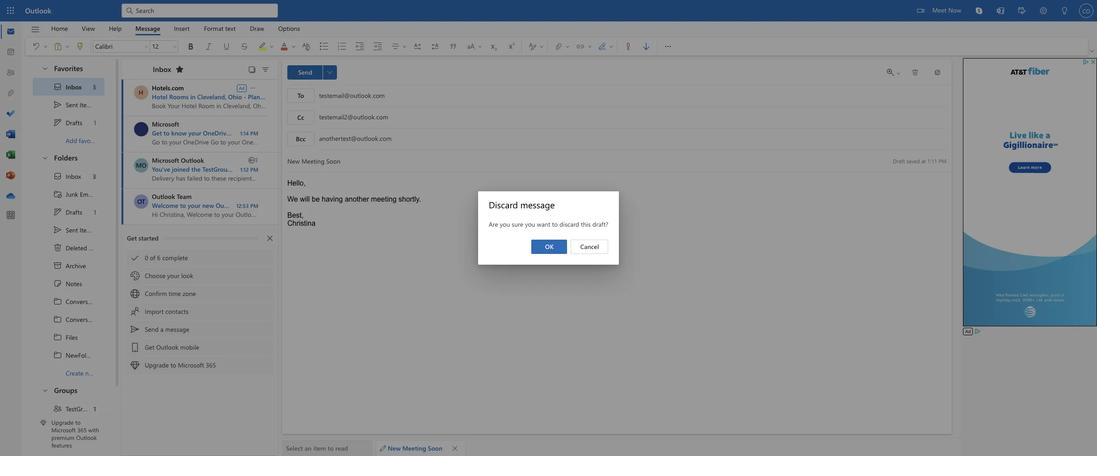 Task type: describe. For each thing, give the bounding box(es) containing it.
discard message application
[[0, 0, 1098, 456]]

read
[[336, 444, 348, 453]]


[[53, 190, 62, 199]]

 left  button
[[172, 44, 178, 49]]


[[624, 42, 633, 51]]

items for 2nd  "tree item" from the bottom of the the discard message application
[[80, 100, 95, 109]]

add
[[66, 136, 77, 145]]


[[31, 25, 40, 34]]

onedrive image
[[6, 192, 15, 201]]

with
[[88, 426, 99, 434]]

2 you from the left
[[525, 220, 536, 229]]

meeting
[[403, 444, 426, 453]]

 for folders tree item
[[42, 154, 49, 161]]

newfolder
[[66, 351, 96, 359]]

inbox for second  tree item from the top of the the discard message application
[[66, 172, 81, 180]]

account
[[255, 201, 277, 210]]

to
[[298, 91, 304, 100]]

view button
[[75, 21, 102, 35]]

folder
[[98, 369, 115, 377]]

 button
[[246, 63, 258, 76]]

microsoft outlook image
[[134, 158, 148, 173]]

microsoft outlook
[[152, 156, 204, 165]]

look
[[181, 271, 193, 280]]

 button
[[200, 39, 218, 54]]

12:53
[[236, 202, 249, 209]]

 inbox inside favorites tree
[[53, 82, 82, 91]]

mail image
[[6, 27, 15, 36]]

 deleted items
[[53, 243, 104, 252]]

2  inbox from the top
[[53, 172, 81, 181]]

anothertest@outlook.com
[[319, 134, 392, 143]]

1  tree item from the top
[[33, 292, 105, 310]]


[[248, 66, 256, 74]]

2  tree item from the top
[[33, 310, 105, 328]]

and
[[307, 129, 317, 137]]

options
[[278, 24, 300, 32]]

microsoft up the know
[[152, 120, 179, 128]]

mo
[[136, 161, 147, 169]]

select
[[286, 444, 303, 453]]

get to know your onedrive – how to back up your pc and mobile
[[152, 129, 339, 137]]

2  sent items from the top
[[53, 225, 95, 234]]

select a conversation checkbox for you've joined the testgroup group
[[134, 158, 152, 173]]

how
[[236, 129, 249, 137]]

folders tree item
[[33, 149, 105, 167]]

outlook banner
[[0, 0, 1098, 21]]

pm for onedrive
[[250, 130, 258, 137]]

microsoft inside upgrade to microsoft 365 with premium outlook features
[[51, 426, 76, 434]]

6
[[157, 254, 161, 262]]

inbox inside the inbox 
[[153, 64, 171, 74]]

1 inside  testgroup 1
[[94, 404, 96, 413]]

select an item to read
[[286, 444, 348, 453]]

are you sure you want to discard this draft?
[[489, 220, 609, 229]]

Cc text field
[[319, 113, 947, 123]]

 tree item
[[33, 239, 105, 257]]

1:11
[[928, 157, 938, 164]]

to right 1:14
[[251, 129, 257, 137]]

 drafts for 
[[53, 207, 82, 216]]

ohio
[[228, 93, 242, 101]]

 button
[[218, 39, 236, 54]]

365 for upgrade to microsoft 365 with premium outlook features
[[77, 426, 87, 434]]

 inside favorites tree
[[53, 100, 62, 109]]


[[918, 7, 925, 14]]


[[175, 65, 184, 74]]

Bcc text field
[[319, 134, 947, 144]]

tree containing 
[[33, 167, 115, 382]]

2  from the top
[[53, 225, 62, 234]]

to down team
[[180, 201, 186, 210]]

1 for 
[[94, 208, 96, 216]]

draft
[[894, 157, 906, 164]]

you've
[[152, 165, 170, 174]]

items for  tree item
[[89, 243, 104, 252]]

premium features image
[[40, 420, 47, 426]]

of
[[150, 254, 155, 262]]

word image
[[6, 130, 15, 139]]

 button
[[427, 39, 444, 54]]


[[302, 42, 311, 51]]

outlook down send a message
[[156, 343, 179, 351]]

1:14 pm
[[240, 130, 258, 137]]

2  from the top
[[53, 315, 62, 324]]

 button for favorites
[[37, 60, 52, 76]]

 for basic text group
[[144, 44, 149, 49]]

 tree item
[[33, 185, 105, 203]]

files
[[66, 333, 78, 341]]

-
[[244, 93, 246, 101]]

favorites tree item
[[33, 60, 105, 78]]

confirm time zone
[[145, 289, 196, 298]]

1 you from the left
[[500, 220, 510, 229]]

outlook team
[[152, 192, 192, 201]]

send a message
[[145, 325, 189, 334]]

ad inside message list no conversations selected list box
[[239, 85, 245, 91]]

 tree item
[[33, 400, 105, 418]]

microsoft up the you've at the left top of page
[[152, 156, 179, 165]]


[[249, 156, 258, 165]]

inbox for first  tree item from the top
[[66, 83, 82, 91]]

zone
[[183, 289, 196, 298]]

outlook.com
[[216, 201, 253, 210]]

your right the know
[[189, 129, 201, 137]]

3 inside favorites tree
[[93, 83, 96, 91]]

options button
[[272, 21, 307, 35]]


[[131, 361, 140, 370]]

favorite
[[79, 136, 100, 145]]

to inside discard message document
[[552, 220, 558, 229]]

 for groups tree item
[[42, 387, 49, 394]]


[[131, 307, 140, 316]]

files image
[[6, 89, 15, 98]]

an
[[305, 444, 312, 453]]


[[413, 42, 422, 51]]

get for get to know your onedrive – how to back up your pc and mobile
[[152, 129, 162, 137]]

increase indent image
[[373, 42, 391, 51]]

to down get outlook mobile
[[171, 361, 176, 369]]

text
[[225, 24, 236, 32]]

 button
[[449, 442, 461, 455]]

Add a subject text field
[[282, 154, 886, 168]]

 button for folders
[[37, 149, 52, 166]]

sent inside favorites tree
[[66, 100, 78, 109]]

 for 
[[53, 207, 62, 216]]

cleveland,
[[197, 93, 227, 101]]

to do image
[[6, 110, 15, 119]]

testemail2@outlook.com
[[319, 113, 388, 121]]

hotels.com image
[[134, 85, 148, 100]]

include group
[[550, 38, 616, 55]]

onedrive
[[203, 129, 230, 137]]


[[76, 42, 85, 51]]

draw button
[[243, 21, 271, 35]]

having
[[322, 195, 343, 203]]

 tree item for 
[[33, 114, 105, 131]]

m
[[138, 125, 144, 133]]

 sent items inside favorites tree
[[53, 100, 95, 109]]

help
[[109, 24, 122, 32]]

hotels.com
[[152, 84, 184, 92]]

discard message document
[[0, 0, 1098, 456]]

pc
[[297, 129, 305, 137]]

upgrade for upgrade to microsoft 365 with premium outlook features
[[51, 419, 74, 426]]

change.
[[265, 93, 288, 101]]

at
[[922, 157, 927, 164]]


[[131, 271, 140, 280]]

2 3 from the top
[[93, 172, 96, 180]]

 button for groups
[[37, 382, 52, 398]]

0
[[145, 254, 148, 262]]

team
[[177, 192, 192, 201]]

pm inside "reading pane" main content
[[939, 157, 947, 164]]

this
[[581, 220, 591, 229]]

testemail@outlook.com
[[319, 91, 385, 99]]

2 sent from the top
[[66, 226, 78, 234]]

bcc button
[[287, 132, 315, 146]]

 button
[[620, 39, 638, 54]]

1:14
[[240, 130, 249, 137]]

discard message heading
[[478, 191, 619, 220]]

testgroup inside  testgroup 1
[[66, 404, 94, 413]]

outlook inside banner
[[25, 6, 51, 15]]

discard
[[560, 220, 580, 229]]

 inside favorites tree
[[53, 82, 62, 91]]


[[204, 42, 213, 51]]

left-rail-appbar navigation
[[2, 21, 20, 207]]

 for 
[[53, 118, 62, 127]]

 tree item for 
[[33, 203, 105, 221]]

ok button
[[532, 240, 568, 254]]

are
[[489, 220, 498, 229]]

3  from the top
[[53, 333, 62, 342]]

4  from the top
[[53, 351, 62, 360]]

items for first  "tree item" from the bottom of the the discard message application
[[80, 226, 95, 234]]

complete
[[162, 254, 188, 262]]

1 for 
[[94, 118, 96, 127]]

reading pane main content
[[279, 56, 961, 456]]



Task type: vqa. For each thing, say whether or not it's contained in the screenshot.


Task type: locate. For each thing, give the bounding box(es) containing it.
folders
[[54, 153, 78, 162]]

Message body, press Alt+F10 to exit text field
[[288, 179, 947, 304]]

 drafts up add favorite tree item on the left
[[53, 118, 82, 127]]

1 vertical spatial upgrade
[[51, 419, 74, 426]]

0 horizontal spatial mobile
[[180, 343, 199, 351]]

best,
[[288, 212, 304, 219]]

2  from the top
[[53, 172, 62, 181]]

 button
[[638, 39, 656, 54]]


[[53, 261, 62, 270]]

add favorite tree item
[[33, 131, 105, 149]]

 inside folders tree item
[[42, 154, 49, 161]]

0 vertical spatial 
[[912, 69, 919, 76]]

microsoft image
[[134, 122, 148, 136]]

2 vertical spatial 1
[[94, 404, 96, 413]]

0 horizontal spatial ad
[[239, 85, 245, 91]]

1 vertical spatial  drafts
[[53, 207, 82, 216]]

1 sent from the top
[[66, 100, 78, 109]]

insert button
[[167, 21, 196, 35]]

1 vertical spatial 
[[53, 243, 62, 252]]

 tree item up files at the left of the page
[[33, 310, 105, 328]]

sent up  tree item
[[66, 226, 78, 234]]

1 down email
[[94, 208, 96, 216]]

your left look
[[167, 271, 180, 280]]

 left groups
[[42, 387, 49, 394]]

testgroup inside message list no conversations selected list box
[[202, 165, 231, 174]]

1  tree item from the top
[[33, 78, 105, 96]]

want
[[537, 220, 551, 229]]

 left files at the left of the page
[[53, 333, 62, 342]]

0 vertical spatial select a conversation checkbox
[[134, 122, 152, 136]]

1 vertical spatial  tree item
[[33, 203, 105, 221]]

 for 
[[912, 69, 919, 76]]

the
[[192, 165, 201, 174]]

 button left groups
[[37, 382, 52, 398]]

 junk email
[[53, 190, 95, 199]]

message inside list box
[[165, 325, 189, 334]]

tree
[[33, 167, 115, 382]]

1 horizontal spatial upgrade
[[145, 361, 169, 369]]

1 vertical spatial ad
[[966, 328, 971, 334]]

hotel
[[152, 93, 168, 101]]

inbox inside favorites tree
[[66, 83, 82, 91]]

 up  files
[[53, 315, 62, 324]]

meeting
[[371, 195, 397, 203]]

2 vertical spatial get
[[145, 343, 155, 351]]

 down 
[[53, 297, 62, 306]]

upgrade inside message list no conversations selected list box
[[145, 361, 169, 369]]

0 horizontal spatial message
[[165, 325, 189, 334]]

2 vertical spatial items
[[89, 243, 104, 252]]

0 vertical spatial 3
[[93, 83, 96, 91]]

upgrade for upgrade to microsoft 365
[[145, 361, 169, 369]]

1 vertical spatial 
[[53, 172, 62, 181]]

basic text group
[[93, 38, 525, 55]]

1 1 from the top
[[94, 118, 96, 127]]

3 up email
[[93, 172, 96, 180]]

tab list inside the discard message application
[[44, 21, 307, 35]]

1 vertical spatial 
[[53, 207, 62, 216]]

drafts for 
[[66, 208, 82, 216]]

 tree item
[[33, 257, 105, 275]]

sent up add
[[66, 100, 78, 109]]

 sent items up add
[[53, 100, 95, 109]]

select a conversation checkbox up ot
[[134, 158, 152, 173]]

new inside message list no conversations selected list box
[[202, 201, 214, 210]]

2  tree item from the top
[[33, 221, 105, 239]]

0 vertical spatial 
[[53, 118, 62, 127]]

 down favorites tree item
[[53, 100, 62, 109]]

0 vertical spatial  tree item
[[33, 114, 105, 131]]

subscript image
[[489, 42, 507, 51]]

hello,
[[288, 179, 306, 187]]

outlook up welcome
[[152, 192, 175, 201]]

to right want
[[552, 220, 558, 229]]


[[642, 42, 651, 51]]

get right 
[[145, 343, 155, 351]]

0 vertical spatial  inbox
[[53, 82, 82, 91]]

1 vertical spatial get
[[127, 234, 137, 242]]

new
[[388, 444, 401, 453]]

set your advertising preferences image
[[975, 328, 982, 335]]

inbox up  junk email
[[66, 172, 81, 180]]

12:53 pm
[[236, 202, 258, 209]]

ok
[[545, 242, 554, 251]]

premium
[[51, 434, 75, 441]]

numbering image
[[338, 42, 356, 51]]

1 horizontal spatial new
[[202, 201, 214, 210]]

1 vertical spatial 3
[[93, 172, 96, 180]]

 tree item
[[33, 78, 105, 96], [33, 167, 105, 185]]

mobile up upgrade to microsoft 365
[[180, 343, 199, 351]]

rooms
[[169, 93, 189, 101]]

 inside  
[[897, 71, 902, 76]]

1 vertical spatial new
[[85, 369, 97, 377]]

select a conversation checkbox for get to know your onedrive – how to back up your pc and mobile
[[134, 122, 152, 136]]

a
[[160, 325, 164, 334]]

get left started
[[127, 234, 137, 242]]

 inbox down folders tree item
[[53, 172, 81, 181]]

drafts for 
[[66, 118, 82, 127]]

2  tree item from the top
[[33, 167, 105, 185]]


[[144, 44, 149, 49], [172, 44, 178, 49], [42, 65, 49, 72], [897, 71, 902, 76], [42, 154, 49, 161], [42, 387, 49, 394]]

1 3 from the top
[[93, 83, 96, 91]]

 tree item
[[33, 114, 105, 131], [33, 203, 105, 221]]


[[267, 236, 273, 241]]

2  from the top
[[53, 207, 62, 216]]

features
[[51, 441, 72, 449]]

 left favorites
[[42, 65, 49, 72]]

h
[[139, 88, 143, 97]]

to down  testgroup 1
[[75, 419, 81, 426]]

1  from the top
[[53, 100, 62, 109]]

 tree item down junk on the top
[[33, 203, 105, 221]]

 tree item up  newfolder
[[33, 328, 105, 346]]

pm right 12:53
[[250, 202, 258, 209]]

0 horizontal spatial new
[[85, 369, 97, 377]]

 inside  tree item
[[53, 243, 62, 252]]

calendar image
[[6, 48, 15, 57]]

 button left favorites
[[37, 60, 52, 76]]

pm down 
[[250, 166, 258, 173]]

to left the know
[[164, 129, 170, 137]]

 inside favorites tree item
[[42, 65, 49, 72]]

1  from the top
[[53, 118, 62, 127]]

we will be having another meeting shortly.
[[288, 195, 421, 203]]

1 select a conversation checkbox from the top
[[134, 122, 152, 136]]

new inside tree item
[[85, 369, 97, 377]]

0 vertical spatial upgrade
[[145, 361, 169, 369]]

ad left 'set your advertising preferences' image
[[966, 328, 971, 334]]

0 horizontal spatial you
[[500, 220, 510, 229]]

message up want
[[521, 199, 555, 211]]

2 vertical spatial inbox
[[66, 172, 81, 180]]

3  tree item from the top
[[33, 328, 105, 346]]

to left read
[[328, 444, 334, 453]]

 button inside folders tree item
[[37, 149, 52, 166]]

clipboard group
[[27, 38, 89, 55]]

cancellable
[[306, 93, 338, 101]]

 button
[[263, 231, 277, 245]]

favorites tree
[[33, 56, 105, 149]]

 button
[[297, 39, 315, 54]]

message
[[135, 24, 160, 32]]


[[53, 118, 62, 127], [53, 207, 62, 216]]

1 vertical spatial message
[[165, 325, 189, 334]]

1 vertical spatial inbox
[[66, 83, 82, 91]]

0 horizontal spatial testgroup
[[66, 404, 94, 413]]

decrease indent image
[[356, 42, 373, 51]]

 inside groups tree item
[[42, 387, 49, 394]]

superscript image
[[507, 42, 525, 51]]

 tree item down files at the left of the page
[[33, 346, 105, 364]]

2 select a conversation checkbox from the top
[[134, 158, 152, 173]]

pm
[[250, 130, 258, 137], [939, 157, 947, 164], [250, 166, 258, 173], [250, 202, 258, 209]]

0 vertical spatial 
[[53, 82, 62, 91]]


[[131, 343, 140, 352]]

 button inside groups tree item
[[37, 382, 52, 398]]

1 inside favorites tree
[[94, 118, 96, 127]]

0 vertical spatial  sent items
[[53, 100, 95, 109]]

pm right 1:14
[[250, 130, 258, 137]]

bullets image
[[320, 42, 338, 51]]

0 vertical spatial  tree item
[[33, 96, 105, 114]]

 drafts inside favorites tree
[[53, 118, 82, 127]]

time
[[169, 289, 181, 298]]

0 vertical spatial testgroup
[[202, 165, 231, 174]]

Select a conversation checkbox
[[134, 122, 152, 136], [134, 158, 152, 173]]

help button
[[102, 21, 129, 35]]

 up 
[[53, 172, 62, 181]]

0 vertical spatial mobile
[[319, 129, 339, 137]]

1 vertical spatial  tree item
[[33, 167, 105, 185]]

 right  
[[912, 69, 919, 76]]

inbox heading
[[141, 59, 187, 79]]

we
[[288, 195, 298, 203]]

365 inside upgrade to microsoft 365 with premium outlook features
[[77, 426, 87, 434]]

items
[[80, 100, 95, 109], [80, 226, 95, 234], [89, 243, 104, 252]]

groups tree item
[[33, 382, 105, 400]]

select a conversation checkbox containing m
[[134, 122, 152, 136]]

1 vertical spatial  sent items
[[53, 225, 95, 234]]

up
[[274, 129, 281, 137]]

0 of 6 complete
[[145, 254, 188, 262]]

sure
[[512, 220, 524, 229]]

items right deleted
[[89, 243, 104, 252]]

soon
[[428, 444, 443, 453]]


[[449, 42, 458, 51]]

1 vertical spatial mobile
[[180, 343, 199, 351]]

1  sent items from the top
[[53, 100, 95, 109]]

0 vertical spatial new
[[202, 201, 214, 210]]

new left 'outlook.com'
[[202, 201, 214, 210]]

0 vertical spatial ad
[[239, 85, 245, 91]]

 inside  button
[[912, 69, 919, 76]]

 drafts
[[53, 118, 82, 127], [53, 207, 82, 216]]

 inbox
[[53, 82, 82, 91], [53, 172, 81, 181]]

1 horizontal spatial you
[[525, 220, 536, 229]]

1 vertical spatial select a conversation checkbox
[[134, 158, 152, 173]]

 down  files
[[53, 351, 62, 360]]

draft saved at 1:11 pm
[[894, 157, 947, 164]]

 button
[[182, 39, 200, 54]]

 up  tree item
[[53, 225, 62, 234]]

0 vertical spatial drafts
[[66, 118, 82, 127]]

1 up 'favorite'
[[94, 118, 96, 127]]

more apps image
[[6, 211, 15, 220]]

0 vertical spatial inbox
[[153, 64, 171, 74]]

pm for group
[[250, 166, 258, 173]]

 drafts for 
[[53, 118, 82, 127]]

will
[[300, 195, 310, 203]]

2 1 from the top
[[94, 208, 96, 216]]

your down team
[[188, 201, 201, 210]]

 button
[[907, 65, 925, 80]]

1 vertical spatial 1
[[94, 208, 96, 216]]

welcome
[[152, 201, 178, 210]]

1 vertical spatial  tree item
[[33, 221, 105, 239]]

email
[[80, 190, 95, 198]]

4  tree item from the top
[[33, 346, 105, 364]]

mobile right and
[[319, 129, 339, 137]]

inbox left  button
[[153, 64, 171, 74]]

items inside  deleted items
[[89, 243, 104, 252]]

0 vertical spatial 1
[[94, 118, 96, 127]]

0 horizontal spatial 
[[53, 243, 62, 252]]

 button
[[236, 39, 254, 54]]

deleted
[[66, 243, 87, 252]]

1 vertical spatial drafts
[[66, 208, 82, 216]]

 button
[[26, 22, 44, 37]]

1  inbox from the top
[[53, 82, 82, 91]]

1 up with
[[94, 404, 96, 413]]

tab list
[[44, 21, 307, 35]]

message inside heading
[[521, 199, 555, 211]]

1  tree item from the top
[[33, 96, 105, 114]]

 left folders
[[42, 154, 49, 161]]

outlook up the
[[181, 156, 204, 165]]

 button left  button
[[171, 40, 178, 53]]

 notes
[[53, 279, 82, 288]]

select a conversation checkbox up mo
[[134, 122, 152, 136]]

testgroup right the
[[202, 165, 231, 174]]

you right are
[[500, 220, 510, 229]]

0 horizontal spatial upgrade
[[51, 419, 74, 426]]

get for get started
[[127, 234, 137, 242]]

welcome to your new outlook.com account
[[152, 201, 277, 210]]

create new folder tree item
[[33, 364, 115, 382]]

 drafts down  tree item
[[53, 207, 82, 216]]

insert
[[174, 24, 190, 32]]

 tree item
[[33, 96, 105, 114], [33, 221, 105, 239]]

upgrade right 
[[145, 361, 169, 369]]

 inbox down favorites tree item
[[53, 82, 82, 91]]

message button
[[129, 21, 167, 35]]

1  tree item from the top
[[33, 114, 105, 131]]

new left folder
[[85, 369, 97, 377]]

1  from the top
[[53, 297, 62, 306]]

Select a conversation checkbox
[[134, 195, 152, 209]]

2  drafts from the top
[[53, 207, 82, 216]]

1  drafts from the top
[[53, 118, 82, 127]]

outlook inside upgrade to microsoft 365 with premium outlook features
[[76, 434, 97, 441]]

1 horizontal spatial message
[[521, 199, 555, 211]]

 button left folders
[[37, 149, 52, 166]]

back
[[259, 129, 272, 137]]

 tree item down  notes
[[33, 292, 105, 310]]

get for get outlook mobile
[[145, 343, 155, 351]]

get
[[152, 129, 162, 137], [127, 234, 137, 242], [145, 343, 155, 351]]

3 down favorites tree item
[[93, 83, 96, 91]]

0 vertical spatial message
[[521, 199, 555, 211]]

 down 
[[53, 207, 62, 216]]

upgrade to microsoft 365
[[145, 361, 216, 369]]


[[131, 254, 140, 262]]

1:12 pm
[[240, 166, 258, 173]]

pm right 1:11
[[939, 157, 947, 164]]

 for favorites tree item
[[42, 65, 49, 72]]

 right ''
[[897, 71, 902, 76]]

2 drafts from the top
[[66, 208, 82, 216]]

1 drafts from the top
[[66, 118, 82, 127]]

cancel
[[581, 242, 599, 251]]

0 vertical spatial get
[[152, 129, 162, 137]]

in
[[190, 93, 196, 101]]

1 horizontal spatial 
[[912, 69, 919, 76]]

 button
[[71, 39, 89, 54]]

drafts down  junk email
[[66, 208, 82, 216]]

 sent items up deleted
[[53, 225, 95, 234]]

 tree item down favorites
[[33, 78, 105, 96]]

 button
[[929, 65, 947, 80]]

0 vertical spatial  drafts
[[53, 118, 82, 127]]

tags group
[[620, 38, 656, 54]]

upgrade down 
[[51, 419, 74, 426]]

inbox down favorites tree item
[[66, 83, 82, 91]]

 for  deleted items
[[53, 243, 62, 252]]

microsoft up the "features"
[[51, 426, 76, 434]]

 tree item up junk on the top
[[33, 167, 105, 185]]

select a conversation checkbox containing mo
[[134, 158, 152, 173]]

testgroup down groups tree item
[[66, 404, 94, 413]]

1 vertical spatial sent
[[66, 226, 78, 234]]

get right the microsoft "icon"
[[152, 129, 162, 137]]

0 vertical spatial 365
[[206, 361, 216, 369]]

get started
[[127, 234, 159, 242]]

3 1 from the top
[[94, 404, 96, 413]]

1 horizontal spatial mobile
[[319, 129, 339, 137]]

 tree item up deleted
[[33, 221, 105, 239]]

drafts up add
[[66, 118, 82, 127]]

items inside favorites tree
[[80, 100, 95, 109]]

1 vertical spatial  inbox
[[53, 172, 81, 181]]

outlook team image
[[134, 195, 148, 209]]

0 vertical spatial  tree item
[[33, 78, 105, 96]]

excel image
[[6, 151, 15, 160]]

1 vertical spatial 
[[53, 225, 62, 234]]

meet
[[933, 6, 947, 14]]

2  tree item from the top
[[33, 203, 105, 221]]

 up 
[[53, 243, 62, 252]]

powerpoint image
[[6, 171, 15, 180]]

0 vertical spatial 
[[53, 100, 62, 109]]

 tree item up add
[[33, 114, 105, 131]]

0 vertical spatial items
[[80, 100, 95, 109]]

1 horizontal spatial ad
[[966, 328, 971, 334]]

outlook right the premium
[[76, 434, 97, 441]]

book
[[289, 93, 304, 101]]

tab list containing home
[[44, 21, 307, 35]]

 tree item down favorites tree item
[[33, 96, 105, 114]]

your right up
[[283, 129, 296, 137]]

1 horizontal spatial 365
[[206, 361, 216, 369]]

you right sure
[[525, 220, 536, 229]]

0 vertical spatial sent
[[66, 100, 78, 109]]

select an item to read button
[[282, 440, 372, 456]]

get outlook mobile
[[145, 343, 199, 351]]

message right a
[[165, 325, 189, 334]]

christina
[[288, 220, 316, 227]]

outlook
[[25, 6, 51, 15], [181, 156, 204, 165], [152, 192, 175, 201], [156, 343, 179, 351], [76, 434, 97, 441]]

confirm
[[145, 289, 167, 298]]

pm for outlook.com
[[250, 202, 258, 209]]

0 horizontal spatial 365
[[77, 426, 87, 434]]

365
[[206, 361, 216, 369], [77, 426, 87, 434]]

 button down message button
[[143, 40, 150, 53]]

ad up the hotel rooms in cleveland, ohio - plans change. book cancellable
[[239, 85, 245, 91]]

items up 'favorite'
[[80, 100, 95, 109]]

365 inside message list no conversations selected list box
[[206, 361, 216, 369]]

 button
[[444, 39, 462, 54]]

 down message button
[[144, 44, 149, 49]]

1 vertical spatial testgroup
[[66, 404, 94, 413]]

contacts
[[165, 307, 189, 316]]

people image
[[6, 68, 15, 77]]

message list section
[[122, 57, 339, 456]]

message list no conversations selected list box
[[122, 80, 339, 456]]

 tree item
[[33, 292, 105, 310], [33, 310, 105, 328], [33, 328, 105, 346], [33, 346, 105, 364]]

1 vertical spatial items
[[80, 226, 95, 234]]

 up add favorite tree item on the left
[[53, 118, 62, 127]]

items up  deleted items
[[80, 226, 95, 234]]

to inside button
[[328, 444, 334, 453]]

1  from the top
[[53, 82, 62, 91]]


[[261, 65, 270, 74]]

upgrade inside upgrade to microsoft 365 with premium outlook features
[[51, 419, 74, 426]]

to inside upgrade to microsoft 365 with premium outlook features
[[75, 419, 81, 426]]

 inside favorites tree
[[53, 118, 62, 127]]

1 horizontal spatial testgroup
[[202, 165, 231, 174]]

 button inside favorites tree item
[[37, 60, 52, 76]]

outlook up  button
[[25, 6, 51, 15]]

365 for upgrade to microsoft 365
[[206, 361, 216, 369]]

 tree item
[[33, 275, 105, 292]]

1 vertical spatial 365
[[77, 426, 87, 434]]

 down favorites tree item
[[53, 82, 62, 91]]

group
[[233, 165, 250, 174]]

To text field
[[319, 91, 948, 101]]

microsoft down get outlook mobile
[[178, 361, 204, 369]]

drafts inside favorites tree
[[66, 118, 82, 127]]

create
[[66, 369, 84, 377]]

discard message dialog
[[0, 0, 1098, 456]]


[[888, 69, 895, 76]]



